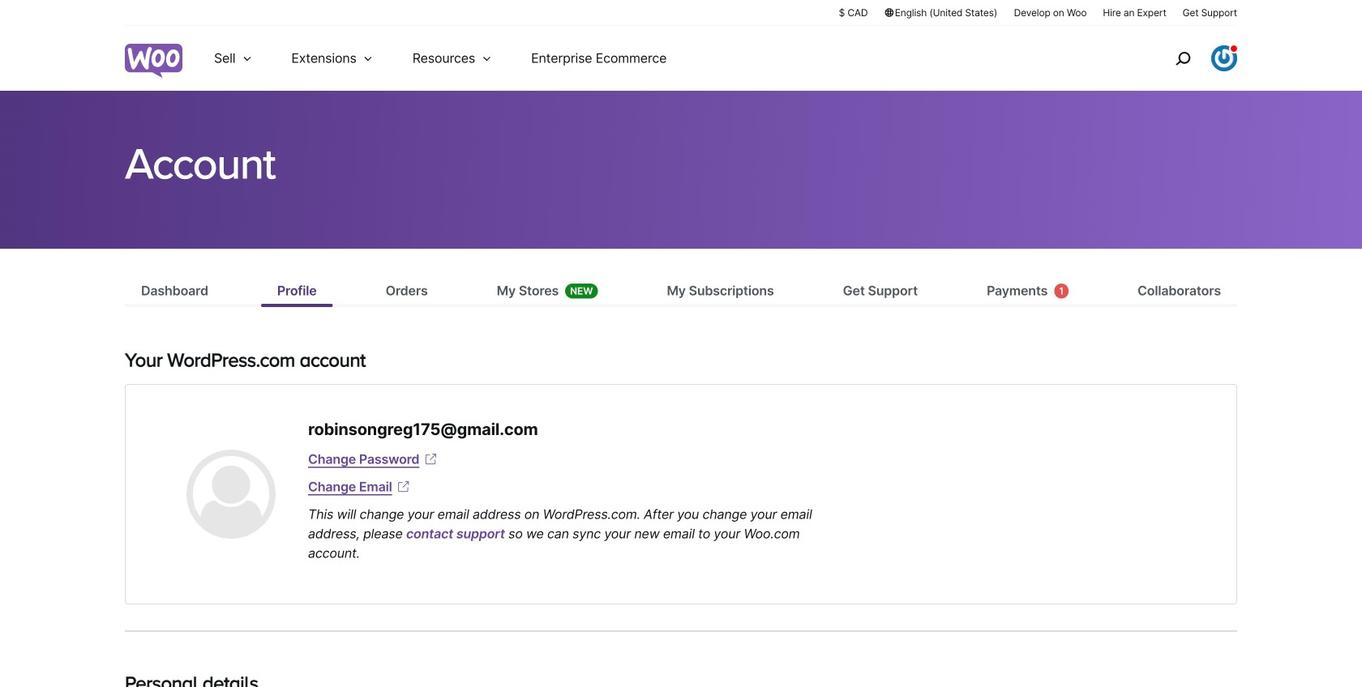 Task type: locate. For each thing, give the bounding box(es) containing it.
0 vertical spatial external link image
[[423, 452, 439, 468]]

1 vertical spatial external link image
[[395, 479, 412, 496]]

open account menu image
[[1212, 45, 1238, 71]]

search image
[[1170, 45, 1196, 71]]

gravatar image image
[[187, 450, 276, 539]]

external link image
[[423, 452, 439, 468], [395, 479, 412, 496]]

1 horizontal spatial external link image
[[423, 452, 439, 468]]

service navigation menu element
[[1141, 32, 1238, 85]]



Task type: vqa. For each thing, say whether or not it's contained in the screenshot.
external link Icon to the right
yes



Task type: describe. For each thing, give the bounding box(es) containing it.
0 horizontal spatial external link image
[[395, 479, 412, 496]]



